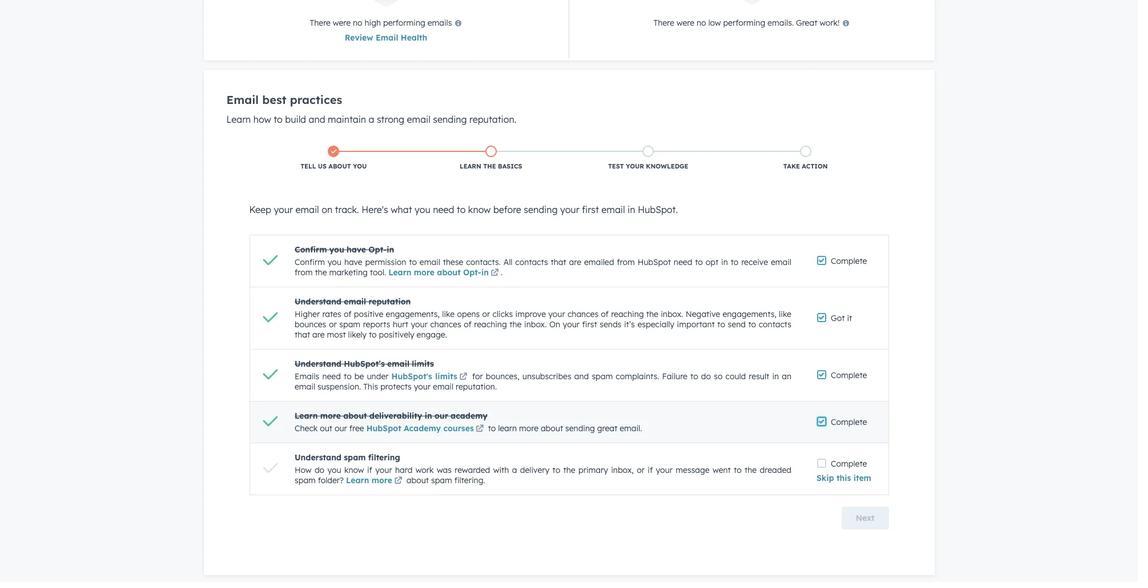 Task type: describe. For each thing, give the bounding box(es) containing it.
learn how to build and maintain a strong email sending reputation.
[[226, 114, 517, 125]]

2 horizontal spatial of
[[601, 309, 609, 319]]

emails.
[[768, 18, 794, 28]]

learn for learn how to build and maintain a strong email sending reputation.
[[226, 114, 251, 125]]

item
[[854, 473, 872, 483]]

the right it's
[[646, 309, 659, 319]]

about left contacts.
[[437, 267, 461, 278]]

take action button
[[727, 143, 884, 173]]

send
[[728, 319, 746, 330]]

in left the hubspot.
[[628, 204, 635, 215]]

to right how
[[274, 114, 283, 125]]

1 horizontal spatial sending
[[524, 204, 558, 215]]

check
[[295, 423, 318, 434]]

email right receive
[[771, 257, 792, 267]]

0 horizontal spatial our
[[335, 423, 347, 434]]

before
[[493, 204, 521, 215]]

test your knowledge
[[608, 162, 689, 170]]

opt- for have
[[369, 244, 387, 255]]

that inside understand email reputation higher rates of positive engagements, like opens or clicks improve your chances of reaching the inbox. negative engagements, like bounces or spam reports hurt your chances of reaching the inbox. on your first sends it's especially important to send to contacts that are most likely to positively engage.
[[295, 330, 310, 340]]

learn
[[498, 423, 517, 434]]

1 like from the left
[[442, 309, 455, 319]]

skip this item
[[817, 473, 872, 483]]

in up permission
[[387, 244, 394, 255]]

great
[[597, 423, 618, 434]]

learn more about deliverability in our academy
[[295, 411, 488, 421]]

1 if from the left
[[367, 465, 372, 475]]

action
[[802, 162, 828, 170]]

review email health button
[[345, 31, 427, 45]]

learn more about opt-in
[[389, 267, 489, 278]]

0 vertical spatial reputation.
[[470, 114, 517, 125]]

in inside for bounces, unsubscribes and spam complaints. failure to do so could result in an email suspension. this protects your email reputation.
[[772, 371, 779, 382]]

more right learn
[[519, 423, 539, 434]]

contacts.
[[466, 257, 501, 267]]

understand spam filtering
[[295, 452, 400, 463]]

primary
[[579, 465, 608, 475]]

email down test
[[602, 204, 625, 215]]

were for low
[[677, 18, 695, 28]]

review email health
[[345, 33, 427, 43]]

complaints.
[[616, 371, 659, 382]]

confirm for confirm you have permission to email these contacts. all contacts that are emailed from hubspot need to opt in to receive email from the marketing tool.
[[295, 257, 325, 267]]

this
[[363, 382, 378, 392]]

1 first from the top
[[582, 204, 599, 215]]

email inside button
[[376, 33, 398, 43]]

hard
[[395, 465, 413, 475]]

failure
[[662, 371, 688, 382]]

to right went
[[734, 465, 742, 475]]

suspension.
[[318, 382, 361, 392]]

under
[[367, 371, 389, 382]]

keep
[[249, 204, 271, 215]]

email inside understand email reputation higher rates of positive engagements, like opens or clicks improve your chances of reaching the inbox. negative engagements, like bounces or spam reports hurt your chances of reaching the inbox. on your first sends it's especially important to send to contacts that are most likely to positively engage.
[[344, 296, 366, 307]]

what
[[391, 204, 412, 215]]

unsubscribes
[[523, 371, 572, 382]]

0 horizontal spatial email
[[226, 93, 259, 107]]

confirm for confirm you have opt-in
[[295, 244, 327, 255]]

keep your email on track. here's what you need to know before sending your first email in hubspot.
[[249, 204, 678, 215]]

know inside how do you know if your hard work was rewarded with a delivery to the primary inbox, or if your message went to the dreaded spam folder?
[[344, 465, 364, 475]]

result
[[749, 371, 770, 382]]

email best practices
[[226, 93, 342, 107]]

spam inside for bounces, unsubscribes and spam complaints. failure to do so could result in an email suspension. this protects your email reputation.
[[592, 371, 613, 382]]

hubspot's
[[392, 371, 432, 382]]

to left opt
[[695, 257, 703, 267]]

important
[[677, 319, 715, 330]]

next button
[[842, 507, 889, 529]]

could
[[726, 371, 746, 382]]

in up hubspot academy courses link
[[425, 411, 432, 421]]

academy
[[404, 423, 441, 434]]

got it
[[831, 313, 852, 323]]

email right the strong
[[407, 114, 431, 125]]

here's
[[362, 204, 388, 215]]

bounces
[[295, 319, 326, 330]]

no for high
[[353, 18, 362, 28]]

0 horizontal spatial inbox.
[[524, 319, 547, 330]]

opt- for about
[[463, 267, 481, 278]]

folder?
[[318, 475, 344, 486]]

an
[[782, 371, 792, 382]]

link opens in a new window image for understand hubspot's email limits
[[459, 373, 467, 382]]

email left these
[[420, 257, 440, 267]]

all
[[504, 257, 513, 267]]

emails
[[295, 371, 319, 382]]

you
[[353, 162, 367, 170]]

learn
[[460, 162, 481, 170]]

about left 'was'
[[407, 475, 429, 486]]

receive
[[742, 257, 768, 267]]

and inside for bounces, unsubscribes and spam complaints. failure to do so could result in an email suspension. this protects your email reputation.
[[575, 371, 589, 382]]

review
[[345, 33, 373, 43]]

your
[[626, 162, 644, 170]]

to right send
[[749, 319, 756, 330]]

you right what
[[415, 204, 431, 215]]

contacts inside the confirm you have permission to email these contacts. all contacts that are emailed from hubspot need to opt in to receive email from the marketing tool.
[[515, 257, 548, 267]]

negative
[[686, 309, 720, 319]]

track.
[[335, 204, 359, 215]]

delivery
[[520, 465, 550, 475]]

1 horizontal spatial or
[[482, 309, 490, 319]]

work
[[416, 465, 434, 475]]

4 complete from the top
[[831, 459, 867, 469]]

most
[[327, 330, 346, 340]]

1 horizontal spatial from
[[617, 257, 635, 267]]

the left on
[[510, 319, 522, 330]]

2 if from the left
[[648, 465, 653, 475]]

on
[[549, 319, 560, 330]]

this
[[837, 473, 851, 483]]

your inside for bounces, unsubscribes and spam complaints. failure to do so could result in an email suspension. this protects your email reputation.
[[414, 382, 431, 392]]

how do you know if your hard work was rewarded with a delivery to the primary inbox, or if your message went to the dreaded spam folder?
[[295, 465, 792, 486]]

tell us about you
[[301, 162, 367, 170]]

link opens in a new window image for hubspot academy courses
[[476, 425, 484, 434]]

engage.
[[417, 330, 447, 340]]

0 vertical spatial a
[[369, 114, 374, 125]]

test your knowledge button
[[570, 143, 727, 173]]

2 vertical spatial sending
[[566, 423, 595, 434]]

complete for .
[[831, 256, 867, 266]]

dreaded
[[760, 465, 792, 475]]

emails
[[428, 18, 452, 28]]

maintain
[[328, 114, 366, 125]]

hubspot's limits
[[392, 371, 457, 382]]

for bounces, unsubscribes and spam complaints. failure to do so could result in an email suspension. this protects your email reputation.
[[295, 371, 792, 392]]

rates
[[322, 309, 341, 319]]

positive
[[354, 309, 383, 319]]

how
[[295, 465, 312, 475]]

0 horizontal spatial of
[[344, 309, 352, 319]]

to right permission
[[409, 257, 417, 267]]

0 horizontal spatial limits
[[412, 359, 434, 369]]

link opens in a new window image for learn more about deliverability in our academy
[[476, 425, 484, 434]]

higher
[[295, 309, 320, 319]]

foundational_skills list item
[[412, 143, 570, 173]]

learn more about opt-in link
[[389, 267, 501, 278]]

do inside how do you know if your hard work was rewarded with a delivery to the primary inbox, or if your message went to the dreaded spam folder?
[[315, 465, 324, 475]]

.
[[501, 267, 503, 278]]

0 horizontal spatial reaching
[[474, 319, 507, 330]]

1 engagements, from the left
[[386, 309, 440, 319]]

deliverability
[[369, 411, 422, 421]]

high
[[365, 18, 381, 28]]

tool.
[[370, 267, 386, 278]]

to left be
[[344, 371, 352, 382]]

confirm you have permission to email these contacts. all contacts that are emailed from hubspot need to opt in to receive email from the marketing tool.
[[295, 257, 792, 278]]

on
[[322, 204, 333, 215]]

to left learn
[[488, 423, 496, 434]]

have for opt-
[[347, 244, 366, 255]]

need inside the confirm you have permission to email these contacts. all contacts that are emailed from hubspot need to opt in to receive email from the marketing tool.
[[674, 257, 692, 267]]

courses
[[443, 423, 474, 434]]

opt
[[706, 257, 719, 267]]

skip
[[817, 473, 834, 483]]

about right learn
[[541, 423, 563, 434]]

you inside the confirm you have permission to email these contacts. all contacts that are emailed from hubspot need to opt in to receive email from the marketing tool.
[[328, 257, 342, 267]]

spam inside understand email reputation higher rates of positive engagements, like opens or clicks improve your chances of reaching the inbox. negative engagements, like bounces or spam reports hurt your chances of reaching the inbox. on your first sends it's especially important to send to contacts that are most likely to positively engage.
[[339, 319, 360, 330]]



Task type: locate. For each thing, give the bounding box(es) containing it.
0 horizontal spatial link opens in a new window image
[[394, 477, 402, 486]]

0 vertical spatial that
[[551, 257, 566, 267]]

our up hubspot academy courses link
[[435, 411, 448, 421]]

to inside for bounces, unsubscribes and spam complaints. failure to do so could result in an email suspension. this protects your email reputation.
[[691, 371, 698, 382]]

email
[[376, 33, 398, 43], [226, 93, 259, 107]]

were
[[333, 18, 351, 28], [677, 18, 695, 28]]

link opens in a new window image
[[491, 269, 499, 278], [491, 269, 499, 278], [459, 373, 467, 382], [459, 373, 467, 382], [476, 425, 484, 434], [394, 477, 402, 486]]

1 there from the left
[[310, 18, 331, 28]]

1 horizontal spatial of
[[464, 319, 472, 330]]

tell us about you button
[[255, 143, 412, 173]]

the left dreaded on the right bottom
[[745, 465, 757, 475]]

take
[[784, 162, 800, 170]]

0 horizontal spatial opt-
[[369, 244, 387, 255]]

like
[[442, 309, 455, 319], [779, 309, 792, 319]]

limits
[[412, 359, 434, 369], [435, 371, 457, 382]]

2 horizontal spatial or
[[637, 465, 645, 475]]

0 horizontal spatial do
[[315, 465, 324, 475]]

tell
[[301, 162, 316, 170]]

1 horizontal spatial hubspot
[[638, 257, 671, 267]]

0 vertical spatial our
[[435, 411, 448, 421]]

spam inside how do you know if your hard work was rewarded with a delivery to the primary inbox, or if your message went to the dreaded spam folder?
[[295, 475, 316, 486]]

understand hubspot's email limits
[[295, 359, 434, 369]]

1 horizontal spatial no
[[697, 18, 706, 28]]

inbox,
[[611, 465, 634, 475]]

understand for understand hubspot's email limits
[[295, 359, 342, 369]]

have down confirm you have opt-in
[[344, 257, 363, 267]]

0 horizontal spatial or
[[329, 319, 337, 330]]

that down the higher
[[295, 330, 310, 340]]

0 horizontal spatial know
[[344, 465, 364, 475]]

1 were from the left
[[333, 18, 351, 28]]

no left low
[[697, 18, 706, 28]]

3 complete from the top
[[831, 417, 867, 427]]

opt- left . at top
[[463, 267, 481, 278]]

a left the strong
[[369, 114, 374, 125]]

link opens in a new window image
[[476, 425, 484, 434], [394, 477, 402, 486]]

3 understand from the top
[[295, 452, 342, 463]]

like left opens
[[442, 309, 455, 319]]

marketing
[[329, 267, 368, 278]]

reaching
[[611, 309, 644, 319], [474, 319, 507, 330]]

hubspot academy courses link
[[366, 423, 486, 434]]

or right inbox,
[[637, 465, 645, 475]]

1 horizontal spatial email
[[376, 33, 398, 43]]

1 horizontal spatial link opens in a new window image
[[476, 425, 484, 434]]

emailed
[[584, 257, 614, 267]]

0 horizontal spatial engagements,
[[386, 309, 440, 319]]

to left receive
[[731, 257, 739, 267]]

reputation. up academy
[[456, 382, 497, 392]]

academy
[[451, 411, 488, 421]]

1 vertical spatial confirm
[[295, 257, 325, 267]]

1 performing from the left
[[383, 18, 425, 28]]

2 horizontal spatial sending
[[566, 423, 595, 434]]

that left "emailed"
[[551, 257, 566, 267]]

clicks
[[493, 309, 513, 319]]

0 horizontal spatial were
[[333, 18, 351, 28]]

you inside how do you know if your hard work was rewarded with a delivery to the primary inbox, or if your message went to the dreaded spam folder?
[[328, 465, 341, 475]]

0 vertical spatial understand
[[295, 296, 342, 307]]

the inside the confirm you have permission to email these contacts. all contacts that are emailed from hubspot need to opt in to receive email from the marketing tool.
[[315, 267, 327, 278]]

in left . at top
[[481, 267, 489, 278]]

0 vertical spatial need
[[433, 204, 454, 215]]

1 confirm from the top
[[295, 244, 327, 255]]

hubspot
[[638, 257, 671, 267], [366, 423, 401, 434]]

link opens in a new window image for confirm you have opt-in
[[491, 269, 499, 278]]

2 were from the left
[[677, 18, 695, 28]]

learn left how
[[226, 114, 251, 125]]

1 vertical spatial limits
[[435, 371, 457, 382]]

0 horizontal spatial and
[[309, 114, 325, 125]]

confirm inside the confirm you have permission to email these contacts. all contacts that are emailed from hubspot need to opt in to receive email from the marketing tool.
[[295, 257, 325, 267]]

or inside how do you know if your hard work was rewarded with a delivery to the primary inbox, or if your message went to the dreaded spam folder?
[[637, 465, 645, 475]]

list containing tell us about you
[[228, 137, 912, 180]]

learn more link
[[346, 475, 404, 486]]

that inside the confirm you have permission to email these contacts. all contacts that are emailed from hubspot need to opt in to receive email from the marketing tool.
[[551, 257, 566, 267]]

learn for learn more about deliverability in our academy
[[295, 411, 318, 421]]

contacts right send
[[759, 319, 792, 330]]

1 horizontal spatial that
[[551, 257, 566, 267]]

0 horizontal spatial there
[[310, 18, 331, 28]]

went
[[713, 465, 731, 475]]

0 vertical spatial do
[[701, 371, 711, 382]]

1 vertical spatial a
[[512, 465, 517, 475]]

0 horizontal spatial need
[[322, 371, 341, 382]]

in
[[628, 204, 635, 215], [387, 244, 394, 255], [721, 257, 728, 267], [481, 267, 489, 278], [772, 371, 779, 382], [425, 411, 432, 421]]

more for learn more about deliverability in our academy
[[320, 411, 341, 421]]

email right "hubspot's" at the left
[[433, 382, 454, 392]]

1 vertical spatial sending
[[524, 204, 558, 215]]

link opens in a new window image for understand spam filtering
[[394, 477, 402, 486]]

learn the basics
[[460, 162, 522, 170]]

link opens in a new window image inside learn more link
[[394, 477, 402, 486]]

email down there were no high performing emails
[[376, 33, 398, 43]]

first inside understand email reputation higher rates of positive engagements, like opens or clicks improve your chances of reaching the inbox. negative engagements, like bounces or spam reports hurt your chances of reaching the inbox. on your first sends it's especially important to send to contacts that are most likely to positively engage.
[[582, 319, 597, 330]]

health
[[401, 33, 427, 43]]

understand for understand email reputation higher rates of positive engagements, like opens or clicks improve your chances of reaching the inbox. negative engagements, like bounces or spam reports hurt your chances of reaching the inbox. on your first sends it's especially important to send to contacts that are most likely to positively engage.
[[295, 296, 342, 307]]

more
[[414, 267, 435, 278], [320, 411, 341, 421], [519, 423, 539, 434], [372, 475, 392, 486]]

you up marketing
[[329, 244, 344, 255]]

was
[[437, 465, 452, 475]]

0 horizontal spatial performing
[[383, 18, 425, 28]]

filtering
[[368, 452, 400, 463]]

there for there were no low performing emails. great work!
[[654, 18, 675, 28]]

there for there were no high performing emails
[[310, 18, 331, 28]]

1 horizontal spatial opt-
[[463, 267, 481, 278]]

first up "emailed"
[[582, 204, 599, 215]]

do inside for bounces, unsubscribes and spam complaints. failure to do so could result in an email suspension. this protects your email reputation.
[[701, 371, 711, 382]]

have inside the confirm you have permission to email these contacts. all contacts that are emailed from hubspot need to opt in to receive email from the marketing tool.
[[344, 257, 363, 267]]

your
[[274, 204, 293, 215], [560, 204, 580, 215], [549, 309, 565, 319], [411, 319, 428, 330], [563, 319, 580, 330], [414, 382, 431, 392], [375, 465, 392, 475], [656, 465, 673, 475]]

work!
[[820, 18, 840, 28]]

like right send
[[779, 309, 792, 319]]

next
[[856, 513, 875, 523]]

more left these
[[414, 267, 435, 278]]

limits up hubspot's limits
[[412, 359, 434, 369]]

or right the bounces
[[329, 319, 337, 330]]

1 horizontal spatial are
[[569, 257, 581, 267]]

1 horizontal spatial there
[[654, 18, 675, 28]]

a inside how do you know if your hard work was rewarded with a delivery to the primary inbox, or if your message went to the dreaded spam folder?
[[512, 465, 517, 475]]

were for high
[[333, 18, 351, 28]]

no for low
[[697, 18, 706, 28]]

1 vertical spatial and
[[575, 371, 589, 382]]

opt- up permission
[[369, 244, 387, 255]]

likely
[[348, 330, 367, 340]]

protects
[[380, 382, 412, 392]]

1 vertical spatial know
[[344, 465, 364, 475]]

the
[[483, 162, 496, 170]]

1 vertical spatial opt-
[[463, 267, 481, 278]]

more up "check out our free"
[[320, 411, 341, 421]]

be
[[355, 371, 364, 382]]

more for learn more
[[372, 475, 392, 486]]

if right inbox,
[[648, 465, 653, 475]]

hubspot's
[[344, 359, 385, 369]]

about up free
[[343, 411, 367, 421]]

1 horizontal spatial engagements,
[[723, 309, 777, 319]]

positively
[[379, 330, 414, 340]]

0 vertical spatial have
[[347, 244, 366, 255]]

0 horizontal spatial contacts
[[515, 257, 548, 267]]

2 complete from the top
[[831, 370, 867, 380]]

1 vertical spatial hubspot
[[366, 423, 401, 434]]

2 no from the left
[[697, 18, 706, 28]]

need left opt
[[674, 257, 692, 267]]

to right delivery
[[553, 465, 560, 475]]

need right what
[[433, 204, 454, 215]]

hubspot inside the confirm you have permission to email these contacts. all contacts that are emailed from hubspot need to opt in to receive email from the marketing tool.
[[638, 257, 671, 267]]

0 vertical spatial first
[[582, 204, 599, 215]]

there left low
[[654, 18, 675, 28]]

more for learn more about opt-in
[[414, 267, 435, 278]]

1 vertical spatial need
[[674, 257, 692, 267]]

first left sends
[[582, 319, 597, 330]]

engagements, up positively
[[386, 309, 440, 319]]

are left "most" on the left of the page
[[312, 330, 325, 340]]

1 vertical spatial contacts
[[759, 319, 792, 330]]

1 vertical spatial understand
[[295, 359, 342, 369]]

from right "emailed"
[[617, 257, 635, 267]]

0 horizontal spatial like
[[442, 309, 455, 319]]

link opens in a new window image down academy
[[476, 425, 484, 434]]

hubspot down learn more about deliverability in our academy
[[366, 423, 401, 434]]

spam left reports at the bottom left
[[339, 319, 360, 330]]

1 horizontal spatial were
[[677, 18, 695, 28]]

are inside understand email reputation higher rates of positive engagements, like opens or clicks improve your chances of reaching the inbox. negative engagements, like bounces or spam reports hurt your chances of reaching the inbox. on your first sends it's especially important to send to contacts that are most likely to positively engage.
[[312, 330, 325, 340]]

or left clicks
[[482, 309, 490, 319]]

do
[[701, 371, 711, 382], [315, 465, 324, 475]]

1 understand from the top
[[295, 296, 342, 307]]

complete for for bounces, unsubscribes and spam complaints. failure to do so could result in an email suspension. this protects your email reputation.
[[831, 370, 867, 380]]

0 horizontal spatial sending
[[433, 114, 467, 125]]

1 horizontal spatial limits
[[435, 371, 457, 382]]

to right likely in the bottom left of the page
[[369, 330, 377, 340]]

knowledge
[[646, 162, 689, 170]]

no
[[353, 18, 362, 28], [697, 18, 706, 28]]

confirm down 'on'
[[295, 244, 327, 255]]

and
[[309, 114, 325, 125], [575, 371, 589, 382]]

build
[[285, 114, 306, 125]]

1 horizontal spatial like
[[779, 309, 792, 319]]

a right the with
[[512, 465, 517, 475]]

spam up learn more
[[344, 452, 366, 463]]

the left primary
[[563, 465, 576, 475]]

to left send
[[718, 319, 725, 330]]

1 horizontal spatial if
[[648, 465, 653, 475]]

so
[[714, 371, 723, 382]]

have up marketing
[[347, 244, 366, 255]]

practices
[[290, 93, 342, 107]]

email up how
[[226, 93, 259, 107]]

the left marketing
[[315, 267, 327, 278]]

list
[[228, 137, 912, 180]]

of left it's
[[601, 309, 609, 319]]

email up "hubspot's" at the left
[[387, 359, 410, 369]]

are inside the confirm you have permission to email these contacts. all contacts that are emailed from hubspot need to opt in to receive email from the marketing tool.
[[569, 257, 581, 267]]

1 vertical spatial have
[[344, 257, 363, 267]]

great
[[796, 18, 818, 28]]

reputation. up 'foundational_skills' list item
[[470, 114, 517, 125]]

link opens in a new window image inside hubspot academy courses link
[[476, 425, 484, 434]]

learn more
[[346, 475, 392, 486]]

opens
[[457, 309, 480, 319]]

1 vertical spatial reputation.
[[456, 382, 497, 392]]

hubspot.
[[638, 204, 678, 215]]

1 vertical spatial do
[[315, 465, 324, 475]]

0 vertical spatial confirm
[[295, 244, 327, 255]]

spam left "filtering."
[[431, 475, 452, 486]]

test
[[608, 162, 624, 170]]

1 horizontal spatial need
[[433, 204, 454, 215]]

know down understand spam filtering
[[344, 465, 364, 475]]

free
[[349, 423, 364, 434]]

0 horizontal spatial if
[[367, 465, 372, 475]]

1 complete from the top
[[831, 256, 867, 266]]

to right failure
[[691, 371, 698, 382]]

1 vertical spatial are
[[312, 330, 325, 340]]

1 horizontal spatial chances
[[568, 309, 599, 319]]

spam
[[339, 319, 360, 330], [592, 371, 613, 382], [344, 452, 366, 463], [295, 475, 316, 486], [431, 475, 452, 486]]

confirm
[[295, 244, 327, 255], [295, 257, 325, 267]]

inbox. left on
[[524, 319, 547, 330]]

in inside the confirm you have permission to email these contacts. all contacts that are emailed from hubspot need to opt in to receive email from the marketing tool.
[[721, 257, 728, 267]]

especially
[[638, 319, 675, 330]]

1 no from the left
[[353, 18, 362, 28]]

link opens in a new window image inside hubspot academy courses link
[[476, 425, 484, 434]]

engagements, right the negative
[[723, 309, 777, 319]]

how
[[253, 114, 271, 125]]

1 vertical spatial email
[[226, 93, 259, 107]]

it's
[[624, 319, 635, 330]]

1 horizontal spatial reaching
[[611, 309, 644, 319]]

you
[[415, 204, 431, 215], [329, 244, 344, 255], [328, 257, 342, 267], [328, 465, 341, 475]]

0 vertical spatial know
[[468, 204, 491, 215]]

best
[[262, 93, 287, 107]]

2 there from the left
[[654, 18, 675, 28]]

about spam filtering.
[[404, 475, 485, 486]]

are left "emailed"
[[569, 257, 581, 267]]

no up review
[[353, 18, 362, 28]]

2 vertical spatial need
[[322, 371, 341, 382]]

to
[[274, 114, 283, 125], [457, 204, 466, 215], [409, 257, 417, 267], [695, 257, 703, 267], [731, 257, 739, 267], [718, 319, 725, 330], [749, 319, 756, 330], [369, 330, 377, 340], [344, 371, 352, 382], [691, 371, 698, 382], [488, 423, 496, 434], [553, 465, 560, 475], [734, 465, 742, 475]]

0 horizontal spatial chances
[[430, 319, 461, 330]]

2 first from the top
[[582, 319, 597, 330]]

with
[[493, 465, 509, 475]]

link opens in a new window image down the hard
[[394, 477, 402, 486]]

understand up the higher
[[295, 296, 342, 307]]

learn down understand spam filtering
[[346, 475, 369, 486]]

and down practices
[[309, 114, 325, 125]]

inbox.
[[661, 309, 683, 319], [524, 319, 547, 330]]

learn right the tool.
[[389, 267, 412, 278]]

and right unsubscribes
[[575, 371, 589, 382]]

0 horizontal spatial that
[[295, 330, 310, 340]]

were left low
[[677, 18, 695, 28]]

about
[[329, 162, 351, 170]]

learn for learn more
[[346, 475, 369, 486]]

strong
[[377, 114, 404, 125]]

there were no low performing emails. great work!
[[654, 18, 840, 28]]

opt-
[[369, 244, 387, 255], [463, 267, 481, 278]]

2 confirm from the top
[[295, 257, 325, 267]]

0 vertical spatial and
[[309, 114, 325, 125]]

1 horizontal spatial know
[[468, 204, 491, 215]]

understand for understand spam filtering
[[295, 452, 342, 463]]

performing for high
[[383, 18, 425, 28]]

1 vertical spatial link opens in a new window image
[[394, 477, 402, 486]]

1 vertical spatial first
[[582, 319, 597, 330]]

hurt
[[393, 319, 408, 330]]

confirm you have opt-in
[[295, 244, 394, 255]]

0 vertical spatial opt-
[[369, 244, 387, 255]]

1 horizontal spatial our
[[435, 411, 448, 421]]

2 like from the left
[[779, 309, 792, 319]]

need right emails
[[322, 371, 341, 382]]

were up review
[[333, 18, 351, 28]]

sending up the learn
[[433, 114, 467, 125]]

0 horizontal spatial hubspot
[[366, 423, 401, 434]]

2 horizontal spatial need
[[674, 257, 692, 267]]

0 vertical spatial limits
[[412, 359, 434, 369]]

1 vertical spatial that
[[295, 330, 310, 340]]

0 vertical spatial contacts
[[515, 257, 548, 267]]

complete for to learn more about sending great email.
[[831, 417, 867, 427]]

0 horizontal spatial from
[[295, 267, 313, 278]]

improve
[[516, 309, 546, 319]]

1 horizontal spatial do
[[701, 371, 711, 382]]

more down filtering
[[372, 475, 392, 486]]

email left 'on'
[[296, 204, 319, 215]]

0 horizontal spatial are
[[312, 330, 325, 340]]

understand inside understand email reputation higher rates of positive engagements, like opens or clicks improve your chances of reaching the inbox. negative engagements, like bounces or spam reports hurt your chances of reaching the inbox. on your first sends it's especially important to send to contacts that are most likely to positively engage.
[[295, 296, 342, 307]]

link opens in a new window image inside learn more link
[[394, 477, 402, 486]]

limits left for
[[435, 371, 457, 382]]

inbox. left the negative
[[661, 309, 683, 319]]

you down understand spam filtering
[[328, 465, 341, 475]]

chances
[[568, 309, 599, 319], [430, 319, 461, 330]]

take action
[[784, 162, 828, 170]]

about
[[437, 267, 461, 278], [343, 411, 367, 421], [541, 423, 563, 434], [407, 475, 429, 486]]

for
[[472, 371, 483, 382]]

contacts inside understand email reputation higher rates of positive engagements, like opens or clicks improve your chances of reaching the inbox. negative engagements, like bounces or spam reports hurt your chances of reaching the inbox. on your first sends it's especially important to send to contacts that are most likely to positively engage.
[[759, 319, 792, 330]]

learn up check
[[295, 411, 318, 421]]

have for permission
[[344, 257, 363, 267]]

to down the learn
[[457, 204, 466, 215]]

of left clicks
[[464, 319, 472, 330]]

know left before
[[468, 204, 491, 215]]

1 horizontal spatial a
[[512, 465, 517, 475]]

there were no high performing emails
[[310, 18, 452, 28]]

1 vertical spatial our
[[335, 423, 347, 434]]

understand up how
[[295, 452, 342, 463]]

2 engagements, from the left
[[723, 309, 777, 319]]

0 vertical spatial hubspot
[[638, 257, 671, 267]]

first
[[582, 204, 599, 215], [582, 319, 597, 330]]

in right opt
[[721, 257, 728, 267]]

confirm down confirm you have opt-in
[[295, 257, 325, 267]]

0 horizontal spatial no
[[353, 18, 362, 28]]

1 horizontal spatial and
[[575, 371, 589, 382]]

1 horizontal spatial inbox.
[[661, 309, 683, 319]]

0 vertical spatial are
[[569, 257, 581, 267]]

0 vertical spatial sending
[[433, 114, 467, 125]]

1 horizontal spatial performing
[[723, 18, 766, 28]]

email left 'suspension.'
[[295, 382, 315, 392]]

reputation. inside for bounces, unsubscribes and spam complaints. failure to do so could result in an email suspension. this protects your email reputation.
[[456, 382, 497, 392]]

performing right low
[[723, 18, 766, 28]]

skip this item button
[[817, 473, 872, 483]]

2 performing from the left
[[723, 18, 766, 28]]

filtering.
[[454, 475, 485, 486]]

emails need to be under
[[295, 371, 392, 382]]

sends
[[600, 319, 622, 330]]

a
[[369, 114, 374, 125], [512, 465, 517, 475]]

learn for learn more about opt-in
[[389, 267, 412, 278]]

2 understand from the top
[[295, 359, 342, 369]]

performing for low
[[723, 18, 766, 28]]

performing up health
[[383, 18, 425, 28]]

reputation.
[[470, 114, 517, 125], [456, 382, 497, 392]]

0 vertical spatial email
[[376, 33, 398, 43]]

link opens in a new window image for learn more
[[394, 477, 402, 486]]

understand up emails
[[295, 359, 342, 369]]

0 vertical spatial link opens in a new window image
[[476, 425, 484, 434]]



Task type: vqa. For each thing, say whether or not it's contained in the screenshot.
'Understand' for Understand email reputation Higher rates of positive engagements, like opens or clicks improve your chances of reaching the inbox. Negative engagements, like bounces or spam reports hurt your chances of reaching the inbox. On your first sends it's especially important to send to contacts that are most likely to positively engage.
yes



